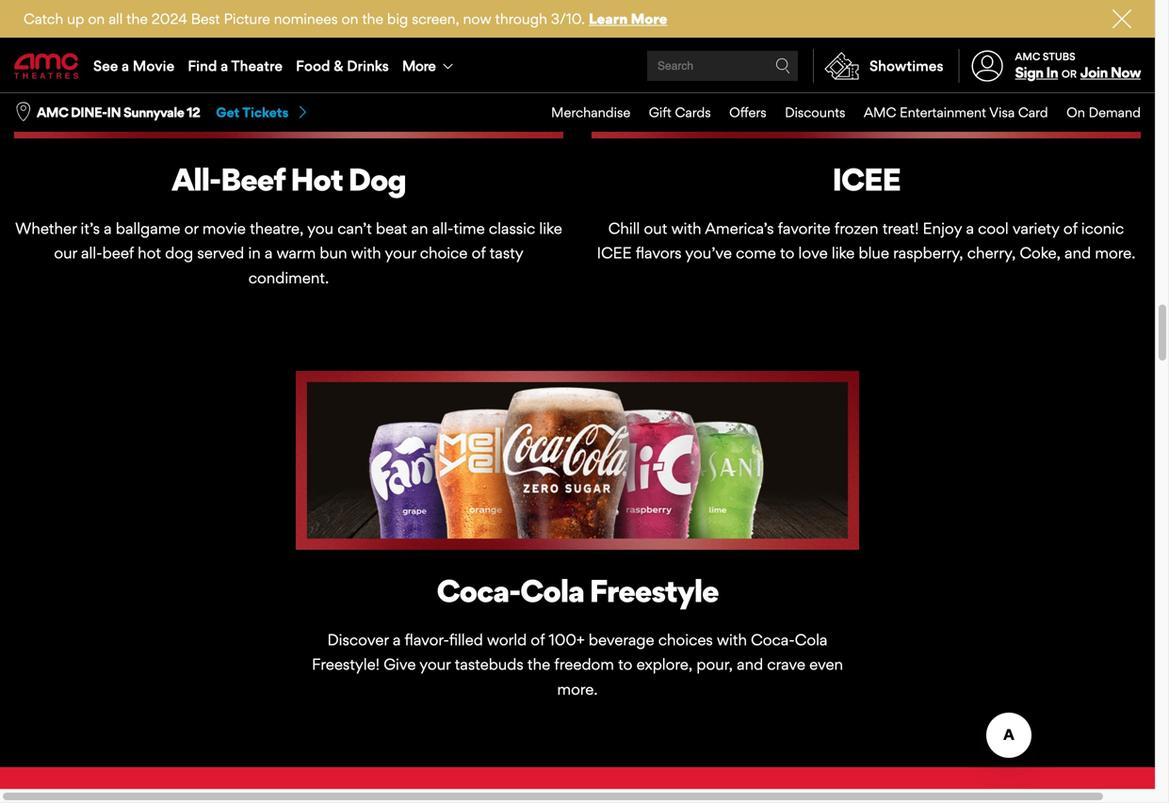 Task type: locate. For each thing, give the bounding box(es) containing it.
bun
[[320, 244, 347, 263]]

cola up even
[[795, 631, 828, 650]]

or inside amc stubs sign in or join now
[[1062, 68, 1077, 80]]

in
[[1046, 64, 1058, 81]]

0 vertical spatial like
[[539, 219, 562, 238]]

1 vertical spatial and
[[737, 656, 763, 674]]

on
[[1067, 104, 1085, 121]]

movie
[[133, 57, 174, 74]]

amc left 'dine-'
[[37, 104, 68, 121]]

amc for sign
[[1015, 50, 1040, 63]]

coca- up 'filled'
[[437, 572, 520, 610]]

movie
[[202, 219, 246, 238]]

get tickets link
[[216, 104, 309, 121]]

of inside chill out with america's favorite frozen treat! enjoy a cool variety of iconic icee flavors you've come to love like blue raspberry, cherry, coke, and more.
[[1064, 219, 1078, 238]]

0 horizontal spatial amc
[[37, 104, 68, 121]]

0 vertical spatial and
[[1065, 244, 1091, 263]]

0 horizontal spatial coca-
[[437, 572, 520, 610]]

find a theatre link
[[181, 40, 289, 92]]

to down beverage on the right
[[618, 656, 633, 674]]

your
[[385, 244, 416, 263], [420, 656, 451, 674]]

0 horizontal spatial of
[[472, 244, 486, 263]]

more down "screen,"
[[402, 57, 436, 74]]

tasty
[[490, 244, 524, 263]]

the left big on the left top of page
[[362, 10, 384, 27]]

0 vertical spatial of
[[1064, 219, 1078, 238]]

like
[[539, 219, 562, 238], [832, 244, 855, 263]]

submit search icon image
[[775, 58, 791, 73]]

the
[[126, 10, 148, 27], [362, 10, 384, 27], [528, 656, 550, 674]]

2 horizontal spatial with
[[717, 631, 747, 650]]

showtimes image
[[814, 49, 870, 83]]

and inside chill out with america's favorite frozen treat! enjoy a cool variety of iconic icee flavors you've come to love like blue raspberry, cherry, coke, and more.
[[1065, 244, 1091, 263]]

choices
[[658, 631, 713, 650]]

0 vertical spatial or
[[1062, 68, 1077, 80]]

picture
[[224, 10, 270, 27]]

offers
[[729, 104, 767, 121]]

to
[[780, 244, 795, 263], [618, 656, 633, 674]]

1 vertical spatial your
[[420, 656, 451, 674]]

demand
[[1089, 104, 1141, 121]]

1 vertical spatial to
[[618, 656, 633, 674]]

of left 100+
[[531, 631, 545, 650]]

a right it's
[[104, 219, 112, 238]]

card
[[1018, 104, 1048, 121]]

search the AMC website text field
[[655, 59, 775, 73]]

cola inside discover a flavor-filled world of 100+ beverage choices with coca-cola freestyle! give your tastebuds the freedom to explore, pour, and crave even more.
[[795, 631, 828, 650]]

or right in
[[1062, 68, 1077, 80]]

0 horizontal spatial cola
[[520, 572, 584, 610]]

a
[[122, 57, 129, 74], [221, 57, 228, 74], [104, 219, 112, 238], [966, 219, 974, 238], [265, 244, 273, 263], [393, 631, 401, 650]]

freestyle
[[589, 572, 718, 610]]

more right learn
[[631, 10, 667, 27]]

1 vertical spatial like
[[832, 244, 855, 263]]

through
[[495, 10, 547, 27]]

1 vertical spatial of
[[472, 244, 486, 263]]

menu down showtimes image
[[533, 93, 1141, 132]]

0 horizontal spatial to
[[618, 656, 633, 674]]

all-
[[172, 161, 221, 198]]

12
[[187, 104, 200, 121]]

amc inside button
[[37, 104, 68, 121]]

the down 100+
[[528, 656, 550, 674]]

classic
[[489, 219, 535, 238]]

1 vertical spatial with
[[351, 244, 381, 263]]

1 horizontal spatial on
[[342, 10, 358, 27]]

2 vertical spatial of
[[531, 631, 545, 650]]

0 vertical spatial more.
[[1095, 244, 1136, 263]]

amc up sign
[[1015, 50, 1040, 63]]

your down beat
[[385, 244, 416, 263]]

2 horizontal spatial the
[[528, 656, 550, 674]]

icee down chill
[[597, 244, 632, 263]]

food & drinks link
[[289, 40, 396, 92]]

1 horizontal spatial more
[[631, 10, 667, 27]]

a right in
[[265, 244, 273, 263]]

1 horizontal spatial cola
[[795, 631, 828, 650]]

condiment.
[[249, 268, 329, 287]]

menu up merchandise link
[[0, 40, 1155, 92]]

find a theatre
[[188, 57, 283, 74]]

0 vertical spatial menu
[[0, 40, 1155, 92]]

a right the find
[[221, 57, 228, 74]]

0 horizontal spatial your
[[385, 244, 416, 263]]

a left cool
[[966, 219, 974, 238]]

flavors
[[636, 244, 682, 263]]

0 horizontal spatial with
[[351, 244, 381, 263]]

sign in button
[[1015, 64, 1058, 81]]

of left the iconic
[[1064, 219, 1078, 238]]

amc dine-in sunnyvale 12
[[37, 104, 200, 121]]

the right all at the left
[[126, 10, 148, 27]]

of
[[1064, 219, 1078, 238], [472, 244, 486, 263], [531, 631, 545, 650]]

1 horizontal spatial coca-
[[751, 631, 795, 650]]

0 vertical spatial to
[[780, 244, 795, 263]]

1 vertical spatial icee
[[597, 244, 632, 263]]

or up dog
[[184, 219, 198, 238]]

2 horizontal spatial amc
[[1015, 50, 1040, 63]]

sign
[[1015, 64, 1044, 81]]

0 vertical spatial icee
[[832, 161, 900, 198]]

screen,
[[412, 10, 459, 27]]

cola up 100+
[[520, 572, 584, 610]]

1 vertical spatial cola
[[795, 631, 828, 650]]

cookie consent banner dialog
[[0, 718, 1155, 790]]

1 horizontal spatial of
[[531, 631, 545, 650]]

more. inside chill out with america's favorite frozen treat! enjoy a cool variety of iconic icee flavors you've come to love like blue raspberry, cherry, coke, and more.
[[1095, 244, 1136, 263]]

1 vertical spatial or
[[184, 219, 198, 238]]

amc for visa
[[864, 104, 896, 121]]

icee inside chill out with america's favorite frozen treat! enjoy a cool variety of iconic icee flavors you've come to love like blue raspberry, cherry, coke, and more.
[[597, 244, 632, 263]]

0 vertical spatial cola
[[520, 572, 584, 610]]

1 horizontal spatial more.
[[1095, 244, 1136, 263]]

2 horizontal spatial of
[[1064, 219, 1078, 238]]

0 vertical spatial with
[[671, 219, 702, 238]]

favorite
[[778, 219, 831, 238]]

0 horizontal spatial the
[[126, 10, 148, 27]]

hot
[[290, 161, 343, 198]]

on
[[88, 10, 105, 27], [342, 10, 358, 27]]

amc inside amc stubs sign in or join now
[[1015, 50, 1040, 63]]

merchandise link
[[533, 93, 631, 132]]

coca- up the "crave"
[[751, 631, 795, 650]]

time
[[454, 219, 485, 238]]

2024
[[151, 10, 187, 27]]

1 horizontal spatial icee
[[832, 161, 900, 198]]

0 horizontal spatial more.
[[557, 680, 598, 699]]

dialog
[[0, 0, 1169, 804]]

merchandise
[[551, 104, 631, 121]]

your inside whether it's a ballgame or movie theatre, you can't beat an all-time classic like our all-beef hot dog served in a warm bun with your choice of tasty condiment.
[[385, 244, 416, 263]]

0 vertical spatial all-
[[432, 219, 454, 238]]

like inside chill out with america's favorite frozen treat! enjoy a cool variety of iconic icee flavors you've come to love like blue raspberry, cherry, coke, and more.
[[832, 244, 855, 263]]

more
[[631, 10, 667, 27], [402, 57, 436, 74]]

0 horizontal spatial icee
[[597, 244, 632, 263]]

1 vertical spatial menu
[[533, 93, 1141, 132]]

0 horizontal spatial all-
[[81, 244, 102, 263]]

beverage
[[589, 631, 655, 650]]

discover a flavor-filled world of 100+ beverage choices with coca-cola freestyle! give your tastebuds the freedom to explore, pour, and crave even more.
[[312, 631, 843, 699]]

all- right an
[[432, 219, 454, 238]]

freestyle!
[[312, 656, 380, 674]]

love
[[799, 244, 828, 263]]

cherry,
[[967, 244, 1016, 263]]

tastebuds
[[455, 656, 524, 674]]

more.
[[1095, 244, 1136, 263], [557, 680, 598, 699]]

to left love
[[780, 244, 795, 263]]

1 horizontal spatial your
[[420, 656, 451, 674]]

1 on from the left
[[88, 10, 105, 27]]

with right out at the top right of page
[[671, 219, 702, 238]]

on left all at the left
[[88, 10, 105, 27]]

0 vertical spatial your
[[385, 244, 416, 263]]

1 horizontal spatial and
[[1065, 244, 1091, 263]]

and right pour,
[[737, 656, 763, 674]]

0 vertical spatial more
[[631, 10, 667, 27]]

icee up frozen
[[832, 161, 900, 198]]

1 horizontal spatial like
[[832, 244, 855, 263]]

with up pour,
[[717, 631, 747, 650]]

0 horizontal spatial more
[[402, 57, 436, 74]]

cool
[[978, 219, 1009, 238]]

and down the iconic
[[1065, 244, 1091, 263]]

like down frozen
[[832, 244, 855, 263]]

world
[[487, 631, 527, 650]]

learn
[[589, 10, 628, 27]]

menu containing more
[[0, 40, 1155, 92]]

amc logo image
[[14, 53, 80, 79], [14, 53, 80, 79]]

or inside whether it's a ballgame or movie theatre, you can't beat an all-time classic like our all-beef hot dog served in a warm bun with your choice of tasty condiment.
[[184, 219, 198, 238]]

0 horizontal spatial or
[[184, 219, 198, 238]]

drinks
[[347, 57, 389, 74]]

come
[[736, 244, 776, 263]]

amc stubs sign in or join now
[[1015, 50, 1141, 81]]

a inside "link"
[[221, 57, 228, 74]]

food & drinks
[[296, 57, 389, 74]]

or for in
[[1062, 68, 1077, 80]]

1 vertical spatial more.
[[557, 680, 598, 699]]

with down can't
[[351, 244, 381, 263]]

now
[[1111, 64, 1141, 81]]

food
[[296, 57, 330, 74]]

dine-
[[71, 104, 107, 121]]

all- down it's
[[81, 244, 102, 263]]

amc down showtimes link
[[864, 104, 896, 121]]

icee image
[[592, 0, 1141, 138]]

0 horizontal spatial and
[[737, 656, 763, 674]]

on demand
[[1067, 104, 1141, 121]]

1 vertical spatial more
[[402, 57, 436, 74]]

more. down the iconic
[[1095, 244, 1136, 263]]

0 horizontal spatial on
[[88, 10, 105, 27]]

with inside discover a flavor-filled world of 100+ beverage choices with coca-cola freestyle! give your tastebuds the freedom to explore, pour, and crave even more.
[[717, 631, 747, 650]]

variety
[[1013, 219, 1060, 238]]

2 vertical spatial with
[[717, 631, 747, 650]]

1 horizontal spatial with
[[671, 219, 702, 238]]

0 horizontal spatial like
[[539, 219, 562, 238]]

your down flavor- on the left bottom of the page
[[420, 656, 451, 674]]

flavor-
[[405, 631, 449, 650]]

more. down freedom
[[557, 680, 598, 699]]

1 vertical spatial coca-
[[751, 631, 795, 650]]

menu
[[0, 40, 1155, 92], [533, 93, 1141, 132]]

on right nominees
[[342, 10, 358, 27]]

out
[[644, 219, 668, 238]]

amc dine-in sunnyvale 12 button
[[37, 103, 200, 122]]

freedom
[[554, 656, 614, 674]]

dog
[[165, 244, 193, 263]]

like right classic on the left of the page
[[539, 219, 562, 238]]

discounts link
[[767, 93, 846, 132]]

tickets
[[242, 104, 289, 121]]

1 horizontal spatial amc
[[864, 104, 896, 121]]

1 horizontal spatial to
[[780, 244, 795, 263]]

1 horizontal spatial or
[[1062, 68, 1077, 80]]

1 vertical spatial all-
[[81, 244, 102, 263]]

1 horizontal spatial the
[[362, 10, 384, 27]]

a up give
[[393, 631, 401, 650]]

of down time
[[472, 244, 486, 263]]

catch
[[24, 10, 63, 27]]



Task type: vqa. For each thing, say whether or not it's contained in the screenshot.
AMC in the button
yes



Task type: describe. For each thing, give the bounding box(es) containing it.
sunnyvale
[[123, 104, 184, 121]]

amc for in
[[37, 104, 68, 121]]

discover
[[327, 631, 389, 650]]

nominees
[[274, 10, 338, 27]]

to inside discover a flavor-filled world of 100+ beverage choices with coca-cola freestyle! give your tastebuds the freedom to explore, pour, and crave even more.
[[618, 656, 633, 674]]

big
[[387, 10, 408, 27]]

2 on from the left
[[342, 10, 358, 27]]

now
[[463, 10, 491, 27]]

give
[[384, 656, 416, 674]]

more. inside discover a flavor-filled world of 100+ beverage choices with coca-cola freestyle! give your tastebuds the freedom to explore, pour, and crave even more.
[[557, 680, 598, 699]]

crave
[[767, 656, 806, 674]]

with inside whether it's a ballgame or movie theatre, you can't beat an all-time classic like our all-beef hot dog served in a warm bun with your choice of tasty condiment.
[[351, 244, 381, 263]]

a inside discover a flavor-filled world of 100+ beverage choices with coca-cola freestyle! give your tastebuds the freedom to explore, pour, and crave even more.
[[393, 631, 401, 650]]

coca- inside discover a flavor-filled world of 100+ beverage choices with coca-cola freestyle! give your tastebuds the freedom to explore, pour, and crave even more.
[[751, 631, 795, 650]]

explore,
[[637, 656, 693, 674]]

0 vertical spatial coca-
[[437, 572, 520, 610]]

the inside discover a flavor-filled world of 100+ beverage choices with coca-cola freestyle! give your tastebuds the freedom to explore, pour, and crave even more.
[[528, 656, 550, 674]]

all
[[109, 10, 123, 27]]

chill out with america's favorite frozen treat! enjoy a cool variety of iconic icee flavors you've come to love like blue raspberry, cherry, coke, and more.
[[597, 219, 1136, 263]]

more button
[[396, 40, 464, 92]]

dog
[[348, 161, 406, 198]]

raspberry,
[[893, 244, 963, 263]]

discounts
[[785, 104, 846, 121]]

to inside chill out with america's favorite frozen treat! enjoy a cool variety of iconic icee flavors you've come to love like blue raspberry, cherry, coke, and more.
[[780, 244, 795, 263]]

showtimes link
[[813, 49, 944, 83]]

hot dog image
[[14, 0, 563, 138]]

sign in or join amc stubs element
[[959, 40, 1141, 92]]

chill
[[608, 219, 640, 238]]

it's
[[81, 219, 100, 238]]

you
[[307, 219, 334, 238]]

in
[[107, 104, 121, 121]]

iconic
[[1082, 219, 1124, 238]]

with inside chill out with america's favorite frozen treat! enjoy a cool variety of iconic icee flavors you've come to love like blue raspberry, cherry, coke, and more.
[[671, 219, 702, 238]]

more inside more button
[[402, 57, 436, 74]]

showtimes
[[870, 57, 944, 74]]

warm
[[277, 244, 316, 263]]

best
[[191, 10, 220, 27]]

even
[[810, 656, 843, 674]]

filled
[[449, 631, 483, 650]]

your inside discover a flavor-filled world of 100+ beverage choices with coca-cola freestyle! give your tastebuds the freedom to explore, pour, and crave even more.
[[420, 656, 451, 674]]

can't
[[338, 219, 372, 238]]

coca cola freestyle image
[[296, 371, 859, 550]]

menu containing merchandise
[[533, 93, 1141, 132]]

whether it's a ballgame or movie theatre, you can't beat an all-time classic like our all-beef hot dog served in a warm bun with your choice of tasty condiment.
[[15, 219, 562, 287]]

our
[[54, 244, 77, 263]]

america's
[[705, 219, 774, 238]]

entertainment
[[900, 104, 986, 121]]

see a movie
[[93, 57, 174, 74]]

like inside whether it's a ballgame or movie theatre, you can't beat an all-time classic like our all-beef hot dog served in a warm bun with your choice of tasty condiment.
[[539, 219, 562, 238]]

gift
[[649, 104, 672, 121]]

cards
[[675, 104, 711, 121]]

and inside discover a flavor-filled world of 100+ beverage choices with coca-cola freestyle! give your tastebuds the freedom to explore, pour, and crave even more.
[[737, 656, 763, 674]]

choice
[[420, 244, 468, 263]]

gift cards
[[649, 104, 711, 121]]

catch up on all the 2024 best picture nominees on the big screen, now through 3/10. learn more
[[24, 10, 667, 27]]

blue
[[859, 244, 889, 263]]

frozen
[[835, 219, 879, 238]]

in
[[248, 244, 261, 263]]

user profile image
[[961, 50, 1014, 82]]

a right see in the top of the page
[[122, 57, 129, 74]]

pour,
[[697, 656, 733, 674]]

stubs
[[1043, 50, 1076, 63]]

get
[[216, 104, 240, 121]]

gift cards link
[[631, 93, 711, 132]]

or for ballgame
[[184, 219, 198, 238]]

enjoy
[[923, 219, 962, 238]]

up
[[67, 10, 84, 27]]

1 horizontal spatial all-
[[432, 219, 454, 238]]

beat
[[376, 219, 407, 238]]

of inside whether it's a ballgame or movie theatre, you can't beat an all-time classic like our all-beef hot dog served in a warm bun with your choice of tasty condiment.
[[472, 244, 486, 263]]

offers link
[[711, 93, 767, 132]]

hot
[[138, 244, 161, 263]]

amc entertainment visa card link
[[846, 93, 1048, 132]]

amc entertainment visa card
[[864, 104, 1048, 121]]

treat!
[[883, 219, 919, 238]]

visa
[[989, 104, 1015, 121]]

beef
[[102, 244, 134, 263]]

served
[[197, 244, 244, 263]]

learn more link
[[589, 10, 667, 27]]

see
[[93, 57, 118, 74]]

on demand link
[[1048, 93, 1141, 132]]

all-beef hot dog
[[172, 161, 406, 198]]

of inside discover a flavor-filled world of 100+ beverage choices with coca-cola freestyle! give your tastebuds the freedom to explore, pour, and crave even more.
[[531, 631, 545, 650]]

see a movie link
[[87, 40, 181, 92]]

&
[[334, 57, 343, 74]]

3/10.
[[551, 10, 585, 27]]

a inside chill out with america's favorite frozen treat! enjoy a cool variety of iconic icee flavors you've come to love like blue raspberry, cherry, coke, and more.
[[966, 219, 974, 238]]

theatre
[[231, 57, 283, 74]]

find
[[188, 57, 217, 74]]



